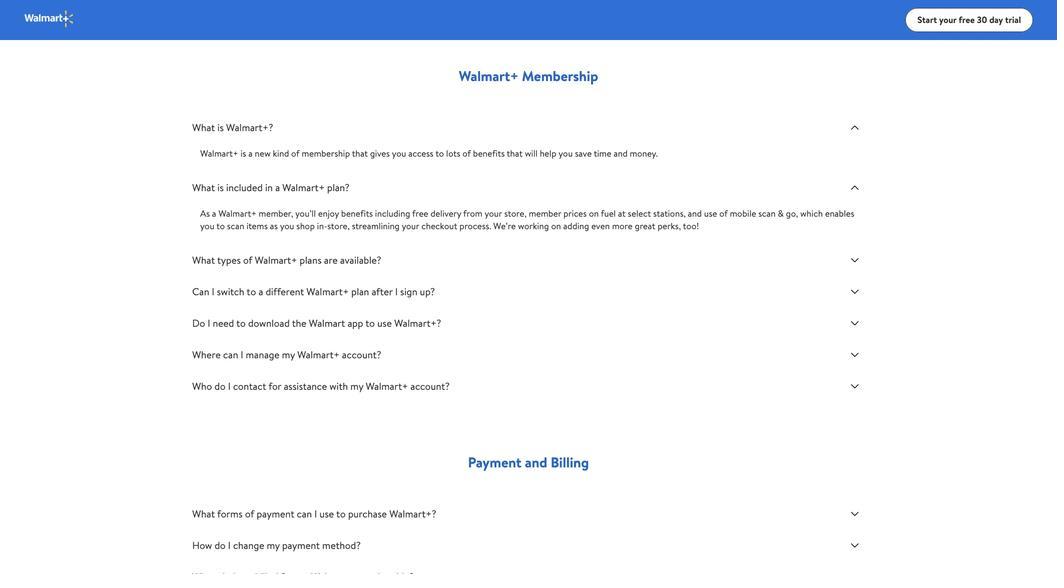 Task type: vqa. For each thing, say whether or not it's contained in the screenshot.
Accessories
no



Task type: describe. For each thing, give the bounding box(es) containing it.
do
[[192, 316, 205, 330]]

save
[[575, 147, 592, 160]]

you right help
[[559, 147, 573, 160]]

switch
[[217, 285, 244, 298]]

2 vertical spatial and
[[525, 453, 547, 472]]

purchase
[[348, 507, 387, 521]]

0 horizontal spatial store,
[[327, 220, 350, 232]]

select
[[628, 207, 651, 220]]

need
[[213, 316, 234, 330]]

who
[[192, 379, 212, 393]]

can
[[192, 285, 209, 298]]

up?
[[420, 285, 435, 298]]

with
[[330, 379, 348, 393]]

how do i change my payment method?
[[192, 539, 361, 552]]

to left purchase
[[336, 507, 346, 521]]

perks,
[[658, 220, 681, 232]]

start your free 30 day trial
[[918, 13, 1021, 26]]

available?
[[340, 253, 381, 267]]

walmart+ is a new kind of membership that gives you access to lots of benefits that will help you save time and money.
[[200, 147, 658, 160]]

where
[[192, 348, 221, 361]]

mobile
[[730, 207, 756, 220]]

2 vertical spatial use
[[320, 507, 334, 521]]

&
[[778, 207, 784, 220]]

trial
[[1005, 13, 1021, 26]]

a left "different"
[[259, 285, 263, 298]]

what is walmart+?
[[192, 121, 273, 134]]

start your free 30 day trial button
[[906, 8, 1033, 32]]

my for payment
[[267, 539, 280, 552]]

plans
[[300, 253, 322, 267]]

access
[[408, 147, 434, 160]]

time
[[594, 147, 612, 160]]

of inside as a walmart+ member, you'll enjoy benefits including free delivery from your store, member prices on fuel at select stations, and use of mobile scan & go, which enables you to scan items as you shop in-store, streamlining your checkout process. we're working on adding even more great perks, too!
[[719, 207, 728, 220]]

checkout
[[421, 220, 457, 232]]

your inside "button"
[[939, 13, 957, 26]]

will
[[525, 147, 538, 160]]

start
[[918, 13, 937, 26]]

to inside as a walmart+ member, you'll enjoy benefits including free delivery from your store, member prices on fuel at select stations, and use of mobile scan & go, which enables you to scan items as you shop in-store, streamlining your checkout process. we're working on adding even more great perks, too!
[[216, 220, 225, 232]]

membership
[[302, 147, 350, 160]]

enables
[[825, 207, 855, 220]]

a inside as a walmart+ member, you'll enjoy benefits including free delivery from your store, member prices on fuel at select stations, and use of mobile scan & go, which enables you to scan items as you shop in-store, streamlining your checkout process. we're working on adding even more great perks, too!
[[212, 207, 216, 220]]

too!
[[683, 220, 699, 232]]

is for a
[[241, 147, 246, 160]]

from
[[463, 207, 483, 220]]

0 horizontal spatial on
[[551, 220, 561, 232]]

what for what is walmart+?
[[192, 121, 215, 134]]

go,
[[786, 207, 798, 220]]

enjoy
[[318, 207, 339, 220]]

what types of walmart+ plans are available? image
[[849, 254, 861, 266]]

plan?
[[327, 181, 350, 194]]

different
[[266, 285, 304, 298]]

1 horizontal spatial on
[[589, 207, 599, 220]]

membership
[[522, 66, 598, 86]]

billing
[[551, 453, 589, 472]]

1 vertical spatial account?
[[411, 379, 450, 393]]

what is included in a walmart+ plan? image
[[849, 182, 861, 194]]

kind
[[273, 147, 289, 160]]

to left lots
[[436, 147, 444, 160]]

we're
[[493, 220, 516, 232]]

what for what is included in a walmart+ plan?
[[192, 181, 215, 194]]

1 horizontal spatial your
[[485, 207, 502, 220]]

of right lots
[[463, 147, 471, 160]]

1 vertical spatial can
[[297, 507, 312, 521]]

download
[[248, 316, 290, 330]]

walmart+ inside as a walmart+ member, you'll enjoy benefits including free delivery from your store, member prices on fuel at select stations, and use of mobile scan & go, which enables you to scan items as you shop in-store, streamlining your checkout process. we're working on adding even more great perks, too!
[[218, 207, 257, 220]]

1 vertical spatial walmart+?
[[394, 316, 441, 330]]

for
[[269, 379, 281, 393]]

more
[[612, 220, 633, 232]]

are
[[324, 253, 338, 267]]

what types of walmart+ plans are available?
[[192, 253, 381, 267]]

0 horizontal spatial account?
[[342, 348, 381, 361]]

walmart
[[309, 316, 345, 330]]

including
[[375, 207, 410, 220]]

sign
[[400, 285, 418, 298]]

0 vertical spatial walmart+?
[[226, 121, 273, 134]]

items
[[247, 220, 268, 232]]

in-
[[317, 220, 327, 232]]

1 horizontal spatial store,
[[504, 207, 527, 220]]

streamlining
[[352, 220, 400, 232]]

adding
[[563, 220, 589, 232]]

plan
[[351, 285, 369, 298]]

change
[[233, 539, 264, 552]]

2 vertical spatial walmart+?
[[389, 507, 436, 521]]

where can i manage my walmart+ account? image
[[849, 349, 861, 361]]

do i need to download the walmart app to use walmart+? image
[[849, 317, 861, 329]]

to right app
[[366, 316, 375, 330]]

you'll
[[295, 207, 316, 220]]

even
[[591, 220, 610, 232]]

app
[[348, 316, 363, 330]]

great
[[635, 220, 656, 232]]

as
[[270, 220, 278, 232]]

as a walmart+ member, you'll enjoy benefits including free delivery from your store, member prices on fuel at select stations, and use of mobile scan & go, which enables you to scan items as you shop in-store, streamlining your checkout process. we're working on adding even more great perks, too!
[[200, 207, 855, 232]]

money.
[[630, 147, 658, 160]]

can i switch to a different walmart+ plan after i sign up?
[[192, 285, 435, 298]]

assistance
[[284, 379, 327, 393]]

at
[[618, 207, 626, 220]]

0 vertical spatial payment
[[257, 507, 294, 521]]

which
[[800, 207, 823, 220]]



Task type: locate. For each thing, give the bounding box(es) containing it.
free inside as a walmart+ member, you'll enjoy benefits including free delivery from your store, member prices on fuel at select stations, and use of mobile scan & go, which enables you to scan items as you shop in-store, streamlining your checkout process. we're working on adding even more great perks, too!
[[412, 207, 428, 220]]

stations,
[[653, 207, 686, 220]]

on left fuel
[[589, 207, 599, 220]]

0 horizontal spatial use
[[320, 507, 334, 521]]

1 horizontal spatial my
[[282, 348, 295, 361]]

1 vertical spatial do
[[215, 539, 226, 552]]

0 vertical spatial and
[[614, 147, 628, 160]]

can
[[223, 348, 238, 361], [297, 507, 312, 521]]

payment down what forms of payment can i use to purchase walmart+? on the bottom left of the page
[[282, 539, 320, 552]]

free inside "button"
[[959, 13, 975, 26]]

1 horizontal spatial scan
[[759, 207, 776, 220]]

0 horizontal spatial can
[[223, 348, 238, 361]]

i
[[212, 285, 215, 298], [395, 285, 398, 298], [208, 316, 210, 330], [241, 348, 243, 361], [228, 379, 231, 393], [314, 507, 317, 521], [228, 539, 231, 552]]

that left the will
[[507, 147, 523, 160]]

to
[[436, 147, 444, 160], [216, 220, 225, 232], [247, 285, 256, 298], [236, 316, 246, 330], [366, 316, 375, 330], [336, 507, 346, 521]]

member
[[529, 207, 561, 220]]

fuel
[[601, 207, 616, 220]]

payment and billing
[[468, 453, 589, 472]]

my right with at left bottom
[[350, 379, 363, 393]]

how
[[192, 539, 212, 552]]

on
[[589, 207, 599, 220], [551, 220, 561, 232]]

1 horizontal spatial can
[[297, 507, 312, 521]]

1 horizontal spatial and
[[614, 147, 628, 160]]

types
[[217, 253, 241, 267]]

your left checkout
[[402, 220, 419, 232]]

prices
[[564, 207, 587, 220]]

use up method?
[[320, 507, 334, 521]]

benefits right lots
[[473, 147, 505, 160]]

you
[[392, 147, 406, 160], [559, 147, 573, 160], [200, 220, 214, 232], [280, 220, 294, 232]]

what is walmart+? image
[[849, 122, 861, 134]]

you right as
[[280, 220, 294, 232]]

benefits inside as a walmart+ member, you'll enjoy benefits including free delivery from your store, member prices on fuel at select stations, and use of mobile scan & go, which enables you to scan items as you shop in-store, streamlining your checkout process. we're working on adding even more great perks, too!
[[341, 207, 373, 220]]

account?
[[342, 348, 381, 361], [411, 379, 450, 393]]

who do i contact for assistance with my walmart+ account?
[[192, 379, 450, 393]]

that
[[352, 147, 368, 160], [507, 147, 523, 160]]

payment
[[468, 453, 522, 472]]

w+ image
[[24, 10, 75, 28]]

do right who
[[215, 379, 226, 393]]

2 horizontal spatial my
[[350, 379, 363, 393]]

0 vertical spatial can
[[223, 348, 238, 361]]

can up how do i change my payment method?
[[297, 507, 312, 521]]

my right change
[[267, 539, 280, 552]]

what is included in a walmart+ plan?
[[192, 181, 350, 194]]

where can i manage my walmart+ account?
[[192, 348, 381, 361]]

you right gives
[[392, 147, 406, 160]]

new
[[255, 147, 271, 160]]

use inside as a walmart+ member, you'll enjoy benefits including free delivery from your store, member prices on fuel at select stations, and use of mobile scan & go, which enables you to scan items as you shop in-store, streamlining your checkout process. we're working on adding even more great perks, too!
[[704, 207, 717, 220]]

is for walmart+?
[[217, 121, 224, 134]]

0 horizontal spatial your
[[402, 220, 419, 232]]

payment
[[257, 507, 294, 521], [282, 539, 320, 552]]

day
[[990, 13, 1003, 26]]

in
[[265, 181, 273, 194]]

my
[[282, 348, 295, 361], [350, 379, 363, 393], [267, 539, 280, 552]]

1 vertical spatial free
[[412, 207, 428, 220]]

benefits right enjoy
[[341, 207, 373, 220]]

use right the 'too!'
[[704, 207, 717, 220]]

shop
[[296, 220, 315, 232]]

what
[[192, 121, 215, 134], [192, 181, 215, 194], [192, 253, 215, 267], [192, 507, 215, 521]]

2 horizontal spatial your
[[939, 13, 957, 26]]

1 horizontal spatial use
[[377, 316, 392, 330]]

of right the kind
[[291, 147, 300, 160]]

what for what types of walmart+ plans are available?
[[192, 253, 215, 267]]

contact
[[233, 379, 266, 393]]

free left "delivery"
[[412, 207, 428, 220]]

2 what from the top
[[192, 181, 215, 194]]

the
[[292, 316, 307, 330]]

delivery
[[431, 207, 461, 220]]

what forms of payment can i use to purchase walmart+? image
[[849, 508, 861, 520]]

of
[[291, 147, 300, 160], [463, 147, 471, 160], [719, 207, 728, 220], [243, 253, 252, 267], [245, 507, 254, 521]]

store, left member on the top right of the page
[[504, 207, 527, 220]]

is
[[217, 121, 224, 134], [241, 147, 246, 160], [217, 181, 224, 194]]

lots
[[446, 147, 460, 160]]

can i switch to a different walmart+ plan after i sign up? image
[[849, 286, 861, 298]]

what forms of payment can i use to purchase walmart+?
[[192, 507, 436, 521]]

a right in
[[275, 181, 280, 194]]

1 vertical spatial use
[[377, 316, 392, 330]]

1 horizontal spatial account?
[[411, 379, 450, 393]]

0 horizontal spatial benefits
[[341, 207, 373, 220]]

0 horizontal spatial that
[[352, 147, 368, 160]]

who do i contact for assistance with my walmart+ account? image
[[849, 380, 861, 392]]

a right as
[[212, 207, 216, 220]]

do i need to download the walmart app to use walmart+?
[[192, 316, 441, 330]]

1 vertical spatial benefits
[[341, 207, 373, 220]]

to right need
[[236, 316, 246, 330]]

do
[[215, 379, 226, 393], [215, 539, 226, 552]]

use right app
[[377, 316, 392, 330]]

process.
[[460, 220, 491, 232]]

scan left &
[[759, 207, 776, 220]]

walmart+? down sign
[[394, 316, 441, 330]]

and
[[614, 147, 628, 160], [688, 207, 702, 220], [525, 453, 547, 472]]

free left 30
[[959, 13, 975, 26]]

your right start
[[939, 13, 957, 26]]

and inside as a walmart+ member, you'll enjoy benefits including free delivery from your store, member prices on fuel at select stations, and use of mobile scan & go, which enables you to scan items as you shop in-store, streamlining your checkout process. we're working on adding even more great perks, too!
[[688, 207, 702, 220]]

free
[[959, 13, 975, 26], [412, 207, 428, 220]]

is for included
[[217, 181, 224, 194]]

0 vertical spatial account?
[[342, 348, 381, 361]]

forms
[[217, 507, 243, 521]]

0 vertical spatial do
[[215, 379, 226, 393]]

2 vertical spatial my
[[267, 539, 280, 552]]

included
[[226, 181, 263, 194]]

on left adding
[[551, 220, 561, 232]]

0 vertical spatial my
[[282, 348, 295, 361]]

2 that from the left
[[507, 147, 523, 160]]

member,
[[259, 207, 293, 220]]

and right 'stations,'
[[688, 207, 702, 220]]

1 that from the left
[[352, 147, 368, 160]]

working
[[518, 220, 549, 232]]

0 horizontal spatial scan
[[227, 220, 244, 232]]

and right time
[[614, 147, 628, 160]]

do for who
[[215, 379, 226, 393]]

1 vertical spatial and
[[688, 207, 702, 220]]

1 vertical spatial my
[[350, 379, 363, 393]]

your
[[939, 13, 957, 26], [485, 207, 502, 220], [402, 220, 419, 232]]

your right from
[[485, 207, 502, 220]]

to right switch
[[247, 285, 256, 298]]

of right forms
[[245, 507, 254, 521]]

1 horizontal spatial that
[[507, 147, 523, 160]]

my for walmart+
[[282, 348, 295, 361]]

scan
[[759, 207, 776, 220], [227, 220, 244, 232]]

use
[[704, 207, 717, 220], [377, 316, 392, 330], [320, 507, 334, 521]]

to right as
[[216, 220, 225, 232]]

store,
[[504, 207, 527, 220], [327, 220, 350, 232]]

of right types
[[243, 253, 252, 267]]

can right "where" at the left of the page
[[223, 348, 238, 361]]

walmart+? right purchase
[[389, 507, 436, 521]]

1 vertical spatial is
[[241, 147, 246, 160]]

0 horizontal spatial and
[[525, 453, 547, 472]]

0 horizontal spatial free
[[412, 207, 428, 220]]

and left billing
[[525, 453, 547, 472]]

2 horizontal spatial use
[[704, 207, 717, 220]]

1 what from the top
[[192, 121, 215, 134]]

2 do from the top
[[215, 539, 226, 552]]

0 vertical spatial use
[[704, 207, 717, 220]]

gives
[[370, 147, 390, 160]]

walmart+
[[459, 66, 519, 86], [200, 147, 238, 160], [282, 181, 325, 194], [218, 207, 257, 220], [255, 253, 297, 267], [307, 285, 349, 298], [297, 348, 340, 361], [366, 379, 408, 393]]

that left gives
[[352, 147, 368, 160]]

how do i change my payment method? image
[[849, 540, 861, 552]]

a
[[248, 147, 253, 160], [275, 181, 280, 194], [212, 207, 216, 220], [259, 285, 263, 298]]

0 vertical spatial benefits
[[473, 147, 505, 160]]

0 horizontal spatial my
[[267, 539, 280, 552]]

walmart+ membership
[[459, 66, 598, 86]]

walmart+? up new
[[226, 121, 273, 134]]

what for what forms of payment can i use to purchase walmart+?
[[192, 507, 215, 521]]

0 vertical spatial is
[[217, 121, 224, 134]]

as
[[200, 207, 210, 220]]

do right how on the bottom left of page
[[215, 539, 226, 552]]

2 horizontal spatial and
[[688, 207, 702, 220]]

4 what from the top
[[192, 507, 215, 521]]

help
[[540, 147, 557, 160]]

store, right shop
[[327, 220, 350, 232]]

30
[[977, 13, 987, 26]]

after
[[372, 285, 393, 298]]

walmart+?
[[226, 121, 273, 134], [394, 316, 441, 330], [389, 507, 436, 521]]

2 vertical spatial is
[[217, 181, 224, 194]]

my right manage
[[282, 348, 295, 361]]

3 what from the top
[[192, 253, 215, 267]]

scan left items
[[227, 220, 244, 232]]

of left 'mobile'
[[719, 207, 728, 220]]

1 horizontal spatial benefits
[[473, 147, 505, 160]]

payment up how do i change my payment method?
[[257, 507, 294, 521]]

0 vertical spatial free
[[959, 13, 975, 26]]

do for how
[[215, 539, 226, 552]]

1 do from the top
[[215, 379, 226, 393]]

method?
[[322, 539, 361, 552]]

1 horizontal spatial free
[[959, 13, 975, 26]]

a left new
[[248, 147, 253, 160]]

you left items
[[200, 220, 214, 232]]

1 vertical spatial payment
[[282, 539, 320, 552]]

manage
[[246, 348, 280, 361]]



